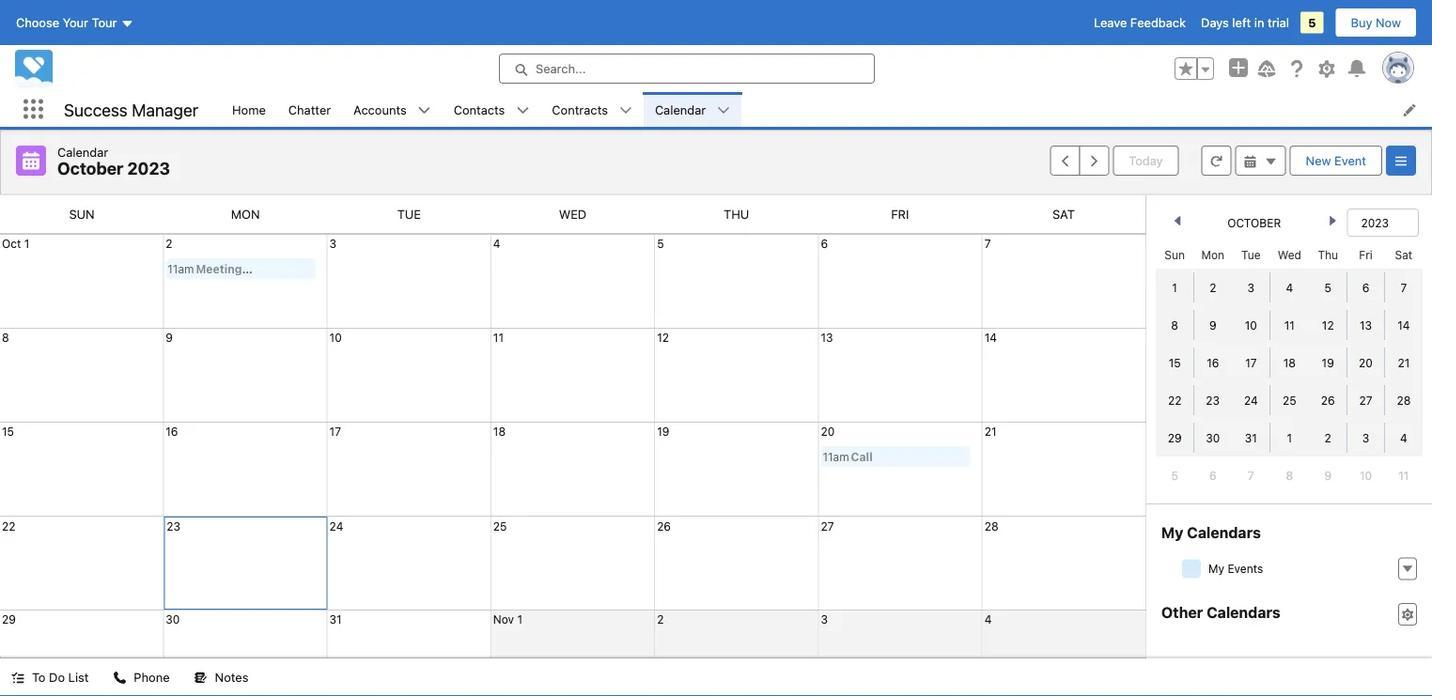 Task type: locate. For each thing, give the bounding box(es) containing it.
0 vertical spatial 28
[[1398, 394, 1412, 407]]

0 horizontal spatial my
[[1162, 524, 1184, 542]]

1 vertical spatial fri
[[1360, 248, 1373, 261]]

0 vertical spatial 31
[[1246, 432, 1258, 445]]

0 vertical spatial mon
[[231, 207, 260, 221]]

buy now
[[1352, 16, 1402, 30]]

calendars down events
[[1207, 604, 1281, 621]]

9
[[1210, 319, 1217, 332], [166, 331, 173, 344], [1325, 469, 1332, 482]]

leave feedback link
[[1094, 16, 1187, 30]]

11
[[1285, 319, 1295, 332], [493, 331, 504, 344], [1399, 469, 1410, 482]]

group
[[1175, 57, 1215, 80], [1051, 146, 1110, 176]]

31
[[1246, 432, 1258, 445], [330, 613, 342, 626]]

calendar inside calendar october 2023
[[57, 145, 108, 159]]

group left today button
[[1051, 146, 1110, 176]]

text default image for contacts
[[517, 104, 530, 117]]

calendar down the success
[[57, 145, 108, 159]]

2 horizontal spatial 9
[[1325, 469, 1332, 482]]

do
[[49, 671, 65, 685]]

october inside calendar october 2023
[[57, 158, 123, 179]]

calendar for calendar
[[655, 102, 706, 117]]

4 button
[[493, 237, 501, 250], [985, 613, 992, 626]]

10 button
[[330, 331, 342, 344]]

11am left call
[[823, 450, 850, 464]]

0 horizontal spatial 26
[[657, 520, 671, 533]]

0 vertical spatial thu
[[724, 207, 750, 221]]

0 vertical spatial 11am
[[168, 262, 194, 275]]

mon inside grid
[[1202, 248, 1225, 261]]

18 inside grid
[[1284, 356, 1296, 370]]

27 inside grid
[[1360, 394, 1373, 407]]

sun inside grid
[[1165, 248, 1186, 261]]

thu
[[724, 207, 750, 221], [1319, 248, 1339, 261]]

26 button
[[657, 520, 671, 533]]

11am for 11am call
[[823, 450, 850, 464]]

calendars up 'my events'
[[1188, 524, 1262, 542]]

text default image
[[418, 104, 431, 117], [517, 104, 530, 117], [620, 104, 633, 117], [718, 104, 731, 117], [1402, 563, 1415, 576], [113, 672, 126, 685]]

20
[[1360, 356, 1374, 370], [821, 425, 835, 438]]

text default image inside contacts list item
[[517, 104, 530, 117]]

0 horizontal spatial 22
[[2, 520, 15, 533]]

1 horizontal spatial 11
[[1285, 319, 1295, 332]]

1 horizontal spatial fri
[[1360, 248, 1373, 261]]

1 vertical spatial mon
[[1202, 248, 1225, 261]]

30 inside grid
[[1206, 432, 1221, 445]]

0 horizontal spatial 17
[[330, 425, 341, 438]]

1 vertical spatial thu
[[1319, 248, 1339, 261]]

15 button
[[2, 425, 14, 438]]

1 vertical spatial 29
[[2, 613, 16, 626]]

19
[[1323, 356, 1335, 370], [657, 425, 670, 438]]

1 vertical spatial calendar
[[57, 145, 108, 159]]

0 vertical spatial 30
[[1206, 432, 1221, 445]]

1 horizontal spatial 29
[[1168, 432, 1182, 445]]

1 vertical spatial 18
[[493, 425, 506, 438]]

0 vertical spatial 3 button
[[330, 237, 337, 250]]

0 vertical spatial 22
[[1169, 394, 1182, 407]]

new event button
[[1291, 146, 1383, 176]]

0 horizontal spatial 15
[[2, 425, 14, 438]]

0 horizontal spatial calendar
[[57, 145, 108, 159]]

calendar list item
[[644, 92, 742, 127]]

1 horizontal spatial mon
[[1202, 248, 1225, 261]]

text default image inside the calendar list item
[[718, 104, 731, 117]]

fri
[[891, 207, 910, 221], [1360, 248, 1373, 261]]

11am for 11am meeting
[[168, 262, 194, 275]]

1 vertical spatial calendars
[[1207, 604, 1281, 621]]

my for my calendars
[[1162, 524, 1184, 542]]

3
[[330, 237, 337, 250], [1248, 281, 1255, 294], [1363, 432, 1370, 445], [821, 613, 828, 626]]

5
[[1309, 16, 1317, 30], [657, 237, 664, 250], [1325, 281, 1332, 294], [1172, 469, 1179, 482]]

29 button
[[2, 613, 16, 626]]

1 vertical spatial group
[[1051, 146, 1110, 176]]

my
[[1162, 524, 1184, 542], [1209, 563, 1225, 576]]

1 vertical spatial 20
[[821, 425, 835, 438]]

1 vertical spatial sun
[[1165, 248, 1186, 261]]

2
[[166, 237, 173, 250], [1210, 281, 1217, 294], [1325, 432, 1332, 445], [657, 613, 664, 626]]

7
[[985, 237, 991, 250], [1401, 281, 1408, 294], [1249, 469, 1255, 482]]

0 horizontal spatial 7
[[985, 237, 991, 250]]

12 button
[[657, 331, 669, 344]]

text default image inside accounts list item
[[418, 104, 431, 117]]

text default image
[[1244, 155, 1258, 168], [1265, 155, 1278, 168], [1402, 609, 1415, 622], [11, 672, 24, 685], [194, 672, 207, 685]]

text default image inside phone button
[[113, 672, 126, 685]]

group down the days
[[1175, 57, 1215, 80]]

0 vertical spatial 2 button
[[166, 237, 173, 250]]

28
[[1398, 394, 1412, 407], [985, 520, 999, 533]]

wed
[[559, 207, 587, 221], [1278, 248, 1302, 261]]

0 vertical spatial 27
[[1360, 394, 1373, 407]]

0 vertical spatial 29
[[1168, 432, 1182, 445]]

0 horizontal spatial 4 button
[[493, 237, 501, 250]]

0 horizontal spatial 20
[[821, 425, 835, 438]]

0 vertical spatial calendar
[[655, 102, 706, 117]]

1 horizontal spatial october
[[1228, 216, 1282, 229]]

contacts link
[[443, 92, 517, 127]]

2 horizontal spatial 6
[[1363, 281, 1370, 294]]

1 horizontal spatial tue
[[1242, 248, 1261, 261]]

0 horizontal spatial sun
[[69, 207, 95, 221]]

1 horizontal spatial 4 button
[[985, 613, 992, 626]]

6
[[821, 237, 828, 250], [1363, 281, 1370, 294], [1210, 469, 1217, 482]]

grid containing sun
[[1156, 241, 1423, 495]]

to do list button
[[0, 659, 100, 697]]

1 vertical spatial 28
[[985, 520, 999, 533]]

0 horizontal spatial 13
[[821, 331, 834, 344]]

1 vertical spatial 31
[[330, 613, 342, 626]]

17
[[1246, 356, 1258, 370], [330, 425, 341, 438]]

new event
[[1307, 154, 1367, 168]]

1 horizontal spatial 27
[[1360, 394, 1373, 407]]

list
[[221, 92, 1433, 127]]

4
[[493, 237, 501, 250], [1287, 281, 1294, 294], [1401, 432, 1408, 445], [985, 613, 992, 626]]

1 vertical spatial 24
[[330, 520, 344, 533]]

1 vertical spatial my
[[1209, 563, 1225, 576]]

0 horizontal spatial 11
[[493, 331, 504, 344]]

0 horizontal spatial 11am
[[168, 262, 194, 275]]

0 horizontal spatial 14
[[985, 331, 998, 344]]

sat
[[1053, 207, 1076, 221], [1396, 248, 1413, 261]]

mon
[[231, 207, 260, 221], [1202, 248, 1225, 261]]

1 vertical spatial 17
[[330, 425, 341, 438]]

14 inside grid
[[1398, 319, 1411, 332]]

16
[[1207, 356, 1220, 370], [166, 425, 178, 438]]

1 horizontal spatial 3 button
[[821, 613, 828, 626]]

my up the hide items icon
[[1162, 524, 1184, 542]]

1 vertical spatial 25
[[493, 520, 507, 533]]

call
[[851, 450, 873, 464]]

nov 1 button
[[493, 613, 523, 626]]

2 button up 11am meeting
[[166, 237, 173, 250]]

to do list
[[32, 671, 89, 685]]

17 button
[[330, 425, 341, 438]]

1 horizontal spatial 11am
[[823, 450, 850, 464]]

0 vertical spatial calendars
[[1188, 524, 1262, 542]]

1 vertical spatial 23
[[167, 520, 181, 533]]

13
[[1360, 319, 1373, 332], [821, 331, 834, 344]]

choose your tour
[[16, 16, 117, 30]]

1 horizontal spatial group
[[1175, 57, 1215, 80]]

0 vertical spatial 25
[[1283, 394, 1297, 407]]

calendar inside list item
[[655, 102, 706, 117]]

1 horizontal spatial 30
[[1206, 432, 1221, 445]]

leave
[[1094, 16, 1128, 30]]

1 vertical spatial 6
[[1363, 281, 1370, 294]]

october
[[57, 158, 123, 179], [1228, 216, 1282, 229]]

3 button
[[330, 237, 337, 250], [821, 613, 828, 626]]

1 vertical spatial 4 button
[[985, 613, 992, 626]]

1 horizontal spatial 25
[[1283, 394, 1297, 407]]

1 vertical spatial 21
[[985, 425, 997, 438]]

18
[[1284, 356, 1296, 370], [493, 425, 506, 438]]

0 vertical spatial 17
[[1246, 356, 1258, 370]]

1 horizontal spatial 14
[[1398, 319, 1411, 332]]

0 horizontal spatial 31
[[330, 613, 342, 626]]

0 horizontal spatial 16
[[166, 425, 178, 438]]

11am left meeting link
[[168, 262, 194, 275]]

1 horizontal spatial 13
[[1360, 319, 1373, 332]]

0 horizontal spatial 27
[[821, 520, 834, 533]]

25
[[1283, 394, 1297, 407], [493, 520, 507, 533]]

0 horizontal spatial 21
[[985, 425, 997, 438]]

7 button
[[985, 237, 991, 250]]

29
[[1168, 432, 1182, 445], [2, 613, 16, 626]]

1 vertical spatial tue
[[1242, 248, 1261, 261]]

oct 1 button
[[2, 237, 30, 250]]

0 vertical spatial my
[[1162, 524, 1184, 542]]

1 horizontal spatial calendar
[[655, 102, 706, 117]]

other calendars
[[1162, 604, 1281, 621]]

contacts list item
[[443, 92, 541, 127]]

12 inside grid
[[1323, 319, 1335, 332]]

31 inside grid
[[1246, 432, 1258, 445]]

1 vertical spatial wed
[[1278, 248, 1302, 261]]

0 vertical spatial sat
[[1053, 207, 1076, 221]]

1
[[24, 237, 30, 250], [1173, 281, 1178, 294], [1288, 432, 1293, 445], [518, 613, 523, 626]]

1 horizontal spatial 6
[[1210, 469, 1217, 482]]

1 horizontal spatial 21
[[1399, 356, 1411, 370]]

2 horizontal spatial 11
[[1399, 469, 1410, 482]]

5 button
[[657, 237, 664, 250]]

0 horizontal spatial october
[[57, 158, 123, 179]]

leave feedback
[[1094, 16, 1187, 30]]

grid
[[1156, 241, 1423, 495]]

19 button
[[657, 425, 670, 438]]

30
[[1206, 432, 1221, 445], [166, 613, 180, 626]]

27
[[1360, 394, 1373, 407], [821, 520, 834, 533]]

1 horizontal spatial 16
[[1207, 356, 1220, 370]]

text default image inside the contracts list item
[[620, 104, 633, 117]]

2 button down 26 button
[[657, 613, 664, 626]]

call link
[[851, 450, 873, 464]]

contracts list item
[[541, 92, 644, 127]]

my right the hide items icon
[[1209, 563, 1225, 576]]

20 inside grid
[[1360, 356, 1374, 370]]

calendar down search... button
[[655, 102, 706, 117]]

24
[[1245, 394, 1259, 407], [330, 520, 344, 533]]



Task type: describe. For each thing, give the bounding box(es) containing it.
text default image for contracts
[[620, 104, 633, 117]]

0 horizontal spatial 24
[[330, 520, 344, 533]]

1 vertical spatial 30
[[166, 613, 180, 626]]

nov 1
[[493, 613, 523, 626]]

events
[[1228, 563, 1264, 576]]

0 vertical spatial 21
[[1399, 356, 1411, 370]]

31 button
[[330, 613, 342, 626]]

21 button
[[985, 425, 997, 438]]

event
[[1335, 154, 1367, 168]]

list containing home
[[221, 92, 1433, 127]]

2 horizontal spatial 7
[[1401, 281, 1408, 294]]

2023
[[127, 158, 170, 179]]

manager
[[132, 99, 198, 120]]

1 vertical spatial 27
[[821, 520, 834, 533]]

0 vertical spatial tue
[[397, 207, 421, 221]]

phone
[[134, 671, 170, 685]]

accounts list item
[[342, 92, 443, 127]]

1 vertical spatial 26
[[657, 520, 671, 533]]

0 vertical spatial 4 button
[[493, 237, 501, 250]]

contacts
[[454, 102, 505, 117]]

17 inside grid
[[1246, 356, 1258, 370]]

oct 1
[[2, 237, 30, 250]]

buy now button
[[1336, 8, 1418, 38]]

choose
[[16, 16, 59, 30]]

days left in trial
[[1202, 16, 1290, 30]]

8 button
[[2, 331, 9, 344]]

today
[[1130, 154, 1164, 168]]

1 horizontal spatial 28
[[1398, 394, 1412, 407]]

calendar for calendar october 2023
[[57, 145, 108, 159]]

oct
[[2, 237, 21, 250]]

calendars for my calendars
[[1188, 524, 1262, 542]]

success manager
[[64, 99, 198, 120]]

0 horizontal spatial 3 button
[[330, 237, 337, 250]]

2 horizontal spatial 8
[[1287, 469, 1294, 482]]

my events
[[1209, 563, 1264, 576]]

meeting link
[[196, 262, 242, 275]]

0 horizontal spatial 12
[[657, 331, 669, 344]]

phone button
[[102, 659, 181, 697]]

9 button
[[166, 331, 173, 344]]

1 vertical spatial 15
[[2, 425, 14, 438]]

1 vertical spatial 22
[[2, 520, 15, 533]]

now
[[1377, 16, 1402, 30]]

1 vertical spatial 2 button
[[657, 613, 664, 626]]

16 button
[[166, 425, 178, 438]]

chatter link
[[277, 92, 342, 127]]

new
[[1307, 154, 1332, 168]]

1 vertical spatial 16
[[166, 425, 178, 438]]

hide items image
[[1183, 560, 1202, 579]]

13 button
[[821, 331, 834, 344]]

buy
[[1352, 16, 1373, 30]]

tour
[[92, 16, 117, 30]]

0 horizontal spatial sat
[[1053, 207, 1076, 221]]

left
[[1233, 16, 1252, 30]]

success
[[64, 99, 128, 120]]

other
[[1162, 604, 1204, 621]]

my calendars
[[1162, 524, 1262, 542]]

28 button
[[985, 520, 999, 533]]

0 horizontal spatial fri
[[891, 207, 910, 221]]

calendar october 2023
[[57, 145, 170, 179]]

0 horizontal spatial 8
[[2, 331, 9, 344]]

chatter
[[288, 102, 331, 117]]

choose your tour button
[[15, 8, 135, 38]]

25 button
[[493, 520, 507, 533]]

list
[[68, 671, 89, 685]]

1 horizontal spatial 23
[[1207, 394, 1221, 407]]

11am meeting
[[168, 262, 242, 275]]

meeting
[[196, 262, 242, 275]]

accounts
[[354, 102, 407, 117]]

to
[[32, 671, 46, 685]]

20 button
[[821, 425, 835, 438]]

0 horizontal spatial 28
[[985, 520, 999, 533]]

0 horizontal spatial 25
[[493, 520, 507, 533]]

text default image inside the to do list button
[[11, 672, 24, 685]]

14 button
[[985, 331, 998, 344]]

0 vertical spatial wed
[[559, 207, 587, 221]]

1 horizontal spatial 24
[[1245, 394, 1259, 407]]

30 button
[[166, 613, 180, 626]]

1 horizontal spatial 15
[[1169, 356, 1182, 370]]

0 horizontal spatial 23
[[167, 520, 181, 533]]

1 vertical spatial october
[[1228, 216, 1282, 229]]

0 horizontal spatial 29
[[2, 613, 16, 626]]

0 horizontal spatial 18
[[493, 425, 506, 438]]

trial
[[1268, 16, 1290, 30]]

19 inside grid
[[1323, 356, 1335, 370]]

0 horizontal spatial 2 button
[[166, 237, 173, 250]]

text default image for calendar
[[718, 104, 731, 117]]

text default image inside 'notes' button
[[194, 672, 207, 685]]

0 horizontal spatial 9
[[166, 331, 173, 344]]

feedback
[[1131, 16, 1187, 30]]

calendars for other calendars
[[1207, 604, 1281, 621]]

days
[[1202, 16, 1230, 30]]

0 horizontal spatial group
[[1051, 146, 1110, 176]]

0 vertical spatial 7
[[985, 237, 991, 250]]

1 vertical spatial 3 button
[[821, 613, 828, 626]]

notes button
[[183, 659, 260, 697]]

1 horizontal spatial 10
[[1246, 319, 1258, 332]]

home
[[232, 102, 266, 117]]

27 button
[[821, 520, 834, 533]]

contracts
[[552, 102, 608, 117]]

1 horizontal spatial 9
[[1210, 319, 1217, 332]]

0 horizontal spatial 10
[[330, 331, 342, 344]]

22 button
[[2, 520, 15, 533]]

1 vertical spatial sat
[[1396, 248, 1413, 261]]

nov
[[493, 613, 514, 626]]

your
[[63, 16, 88, 30]]

home link
[[221, 92, 277, 127]]

wed inside grid
[[1278, 248, 1302, 261]]

1 vertical spatial 19
[[657, 425, 670, 438]]

13 inside grid
[[1360, 319, 1373, 332]]

calendar link
[[644, 92, 718, 127]]

search... button
[[499, 54, 875, 84]]

in
[[1255, 16, 1265, 30]]

1 horizontal spatial 8
[[1172, 319, 1179, 332]]

notes
[[215, 671, 249, 685]]

my for my events
[[1209, 563, 1225, 576]]

6 button
[[821, 237, 828, 250]]

text default image for accounts
[[418, 104, 431, 117]]

0 horizontal spatial 6
[[821, 237, 828, 250]]

accounts link
[[342, 92, 418, 127]]

0 horizontal spatial thu
[[724, 207, 750, 221]]

search...
[[536, 62, 586, 76]]

contracts link
[[541, 92, 620, 127]]

2 horizontal spatial 10
[[1360, 469, 1373, 482]]

fri inside grid
[[1360, 248, 1373, 261]]

23 button
[[167, 520, 181, 533]]

11 button
[[493, 331, 504, 344]]

0 vertical spatial 26
[[1322, 394, 1336, 407]]

today button
[[1114, 146, 1180, 176]]

0 vertical spatial sun
[[69, 207, 95, 221]]

1 horizontal spatial 7
[[1249, 469, 1255, 482]]

11am call
[[823, 450, 873, 464]]

1 horizontal spatial thu
[[1319, 248, 1339, 261]]

18 button
[[493, 425, 506, 438]]

24 button
[[330, 520, 344, 533]]



Task type: vqa. For each thing, say whether or not it's contained in the screenshot.


